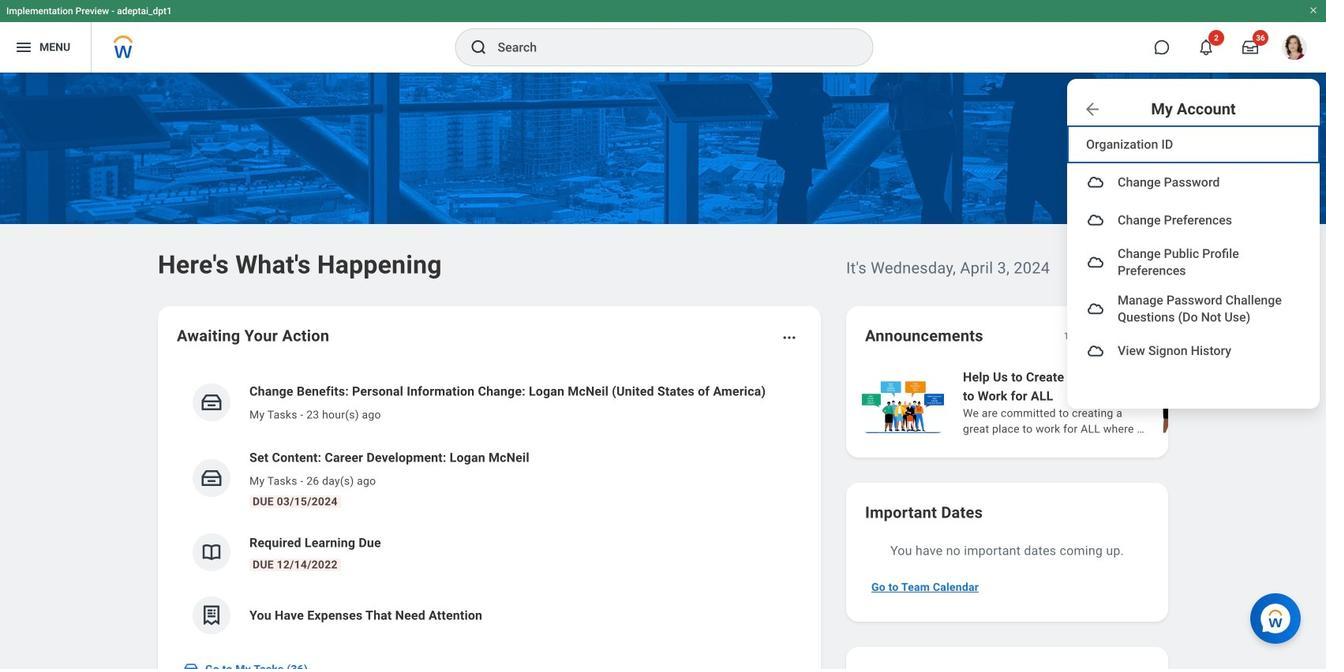 Task type: locate. For each thing, give the bounding box(es) containing it.
close environment banner image
[[1309, 6, 1318, 15]]

3 avatar image from the top
[[1086, 253, 1105, 272]]

logan mcneil image
[[1282, 35, 1307, 60]]

1 menu item from the top
[[1067, 163, 1320, 201]]

0 horizontal spatial list
[[177, 369, 802, 647]]

status
[[1064, 330, 1089, 343]]

avatar image for second menu item from the top
[[1086, 211, 1105, 230]]

inbox large image
[[1242, 39, 1258, 55]]

2 vertical spatial inbox image
[[183, 662, 199, 669]]

3 menu item from the top
[[1067, 239, 1320, 286]]

2 avatar image from the top
[[1086, 211, 1105, 230]]

4 menu item from the top
[[1067, 286, 1320, 332]]

5 avatar image from the top
[[1086, 342, 1105, 361]]

list
[[859, 366, 1326, 439], [177, 369, 802, 647]]

menu
[[1067, 121, 1320, 375]]

main content
[[0, 73, 1326, 669]]

4 avatar image from the top
[[1086, 299, 1105, 318]]

banner
[[0, 0, 1326, 409]]

1 avatar image from the top
[[1086, 173, 1105, 192]]

avatar image
[[1086, 173, 1105, 192], [1086, 211, 1105, 230], [1086, 253, 1105, 272], [1086, 299, 1105, 318], [1086, 342, 1105, 361]]

2 menu item from the top
[[1067, 201, 1320, 239]]

1 horizontal spatial list
[[859, 366, 1326, 439]]

menu item
[[1067, 163, 1320, 201], [1067, 201, 1320, 239], [1067, 239, 1320, 286], [1067, 286, 1320, 332], [1067, 332, 1320, 370]]

book open image
[[200, 541, 223, 564]]

1 vertical spatial inbox image
[[200, 467, 223, 490]]

inbox image
[[200, 391, 223, 414], [200, 467, 223, 490], [183, 662, 199, 669]]



Task type: vqa. For each thing, say whether or not it's contained in the screenshot.
the leftmost inbox image
yes



Task type: describe. For each thing, give the bounding box(es) containing it.
dashboard expenses image
[[200, 604, 223, 628]]

avatar image for 1st menu item from the bottom of the page
[[1086, 342, 1105, 361]]

0 vertical spatial inbox image
[[200, 391, 223, 414]]

back image
[[1083, 100, 1102, 119]]

chevron right small image
[[1129, 328, 1145, 344]]

avatar image for 3rd menu item from the top of the page
[[1086, 253, 1105, 272]]

chevron left small image
[[1100, 328, 1116, 344]]

5 menu item from the top
[[1067, 332, 1320, 370]]

notifications large image
[[1198, 39, 1214, 55]]

avatar image for fifth menu item from the bottom of the page
[[1086, 173, 1105, 192]]

justify image
[[14, 38, 33, 57]]

Search Workday  search field
[[498, 30, 840, 65]]

avatar image for 2nd menu item from the bottom
[[1086, 299, 1105, 318]]

search image
[[469, 38, 488, 57]]



